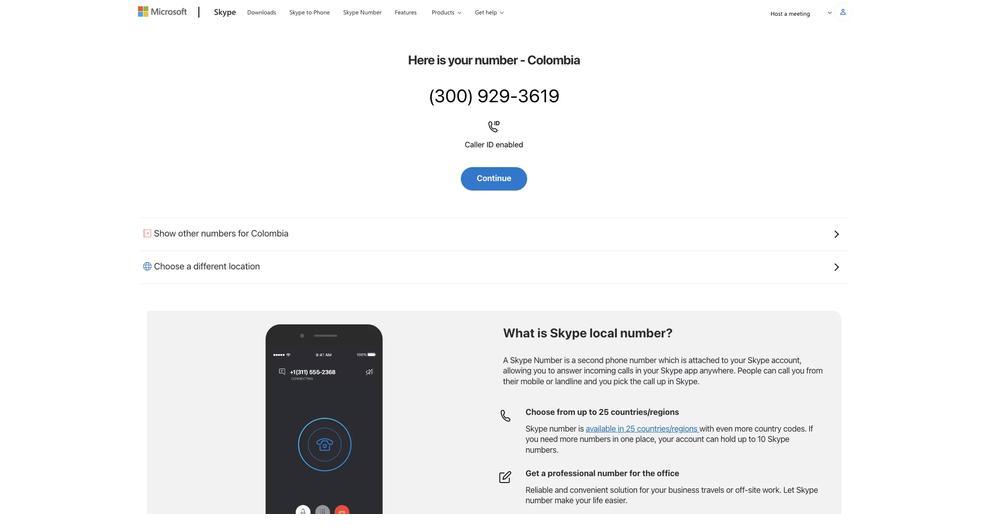Task type: vqa. For each thing, say whether or not it's contained in the screenshot.
© Microsoft 2023
no



Task type: locate. For each thing, give the bounding box(es) containing it.
in left skype.
[[668, 377, 674, 386]]

number left features
[[360, 8, 382, 16]]

products
[[432, 8, 455, 16]]

1 horizontal spatial colombia
[[527, 52, 580, 67]]

number up calls
[[629, 356, 657, 365]]

a right host
[[784, 9, 787, 17]]

0 vertical spatial from
[[806, 366, 823, 376]]

countries/regions
[[611, 408, 679, 417], [637, 424, 698, 434]]

0 vertical spatial for
[[238, 228, 249, 239]]

available in 25 countries/regions link
[[586, 424, 699, 434]]

choose inside dropdown button
[[154, 261, 184, 271]]

0 vertical spatial numbers
[[201, 228, 236, 239]]

what is skype local number?
[[503, 326, 673, 340]]

1 horizontal spatial number
[[534, 356, 562, 365]]

up right hold
[[738, 435, 747, 444]]

answer
[[557, 366, 582, 376]]

your up (300)
[[448, 52, 473, 67]]

solution
[[610, 486, 638, 495]]

2 vertical spatial up
[[738, 435, 747, 444]]

for inside reliable and convenient solution for your business travels or off-site work. let skype number make your life easier.
[[639, 486, 649, 495]]

1 horizontal spatial and
[[584, 377, 597, 386]]

second
[[578, 356, 604, 365]]

get help
[[475, 8, 497, 16]]

0 horizontal spatial call
[[643, 377, 655, 386]]

off-
[[735, 486, 748, 495]]

choose
[[154, 261, 184, 271], [526, 408, 555, 417]]

0 vertical spatial up
[[657, 377, 666, 386]]

more right need
[[560, 435, 578, 444]]

0 horizontal spatial get
[[475, 8, 484, 16]]

1 horizontal spatial choose
[[526, 408, 555, 417]]

a
[[784, 9, 787, 17], [187, 261, 191, 271], [572, 356, 576, 365], [541, 469, 546, 478]]

1 vertical spatial numbers
[[580, 435, 611, 444]]

number down reliable
[[526, 496, 553, 506]]

the
[[630, 377, 641, 386], [642, 469, 655, 478]]

is right 'here'
[[437, 52, 446, 67]]

1 horizontal spatial can
[[763, 366, 776, 376]]

for right solution
[[639, 486, 649, 495]]

0 horizontal spatial the
[[630, 377, 641, 386]]

1 horizontal spatial numbers
[[580, 435, 611, 444]]

the down calls
[[630, 377, 641, 386]]

0 horizontal spatial choose
[[154, 261, 184, 271]]

skype left local
[[550, 326, 587, 340]]

you down incoming
[[599, 377, 612, 386]]

up down which
[[657, 377, 666, 386]]

and up make
[[555, 486, 568, 495]]

get left help
[[475, 8, 484, 16]]

can inside with even more country codes. if you need more numbers in one place, your account can hold up to 10 skype numbers.
[[706, 435, 719, 444]]

0 horizontal spatial or
[[546, 377, 553, 386]]

a up reliable
[[541, 469, 546, 478]]

1 vertical spatial up
[[577, 408, 587, 417]]

get inside dropdown button
[[475, 8, 484, 16]]

1 horizontal spatial call
[[778, 366, 790, 376]]

colombia
[[527, 52, 580, 67], [251, 228, 289, 239]]

phone
[[313, 8, 330, 16]]

1 horizontal spatial or
[[726, 486, 733, 495]]

downloads
[[247, 8, 276, 16]]

1 horizontal spatial the
[[642, 469, 655, 478]]

life
[[593, 496, 603, 506]]

number inside a skype number is a second phone number which is attached to your skype account, allowing you to answer incoming calls in your skype app anywhere. people can call you from their mobile or landline and you pick the call up in skype.
[[534, 356, 562, 365]]

choose up need
[[526, 408, 555, 417]]

skype left phone
[[289, 8, 305, 16]]

codes.
[[783, 424, 807, 434]]

country
[[755, 424, 781, 434]]

(300)
[[428, 85, 473, 106]]

0 horizontal spatial number
[[360, 8, 382, 16]]

numbers right the other at the top of the page
[[201, 228, 236, 239]]

25 up one
[[626, 424, 635, 434]]

1 vertical spatial call
[[643, 377, 655, 386]]

skype right phone
[[343, 8, 359, 16]]

2 vertical spatial for
[[639, 486, 649, 495]]

business
[[668, 486, 699, 495]]

you inside with even more country codes. if you need more numbers in one place, your account can hold up to 10 skype numbers.
[[526, 435, 538, 444]]

number up solution
[[597, 469, 628, 478]]

1 vertical spatial 25
[[626, 424, 635, 434]]

countries/regions up place,
[[637, 424, 698, 434]]

call
[[778, 366, 790, 376], [643, 377, 655, 386]]

can down account,
[[763, 366, 776, 376]]

caller id enabled
[[465, 140, 523, 149]]

for
[[238, 228, 249, 239], [629, 469, 641, 478], [639, 486, 649, 495]]

2 horizontal spatial up
[[738, 435, 747, 444]]

a inside dropdown button
[[187, 261, 191, 271]]

0 vertical spatial the
[[630, 377, 641, 386]]

25 up the available
[[599, 408, 609, 417]]

1 vertical spatial colombia
[[251, 228, 289, 239]]

in
[[635, 366, 641, 376], [668, 377, 674, 386], [618, 424, 624, 434], [613, 435, 619, 444]]

0 vertical spatial call
[[778, 366, 790, 376]]

allowing
[[503, 366, 531, 376]]

1 vertical spatial more
[[560, 435, 578, 444]]

can down the 'with'
[[706, 435, 719, 444]]

0 vertical spatial can
[[763, 366, 776, 376]]

choose down show
[[154, 261, 184, 271]]

is up answer
[[564, 356, 570, 365]]

skype to phone link
[[285, 0, 334, 22]]

you up mobile
[[533, 366, 546, 376]]

for up solution
[[629, 469, 641, 478]]

more
[[735, 424, 753, 434], [560, 435, 578, 444]]

your right place,
[[658, 435, 674, 444]]

in down the skype number is available in 25 countries/regions
[[613, 435, 619, 444]]

up up the available
[[577, 408, 587, 417]]

what
[[503, 326, 535, 340]]

your down which
[[643, 366, 659, 376]]

work.
[[762, 486, 781, 495]]

numbers inside show other numbers for colombia dropdown button
[[201, 228, 236, 239]]

0 vertical spatial more
[[735, 424, 753, 434]]

skype down which
[[661, 366, 682, 376]]

a inside a skype number is a second phone number which is attached to your skype account, allowing you to answer incoming calls in your skype app anywhere. people can call you from their mobile or landline and you pick the call up in skype.
[[572, 356, 576, 365]]

1 horizontal spatial get
[[526, 469, 539, 478]]

(300) 929-3619
[[428, 85, 560, 106]]

and inside a skype number is a second phone number which is attached to your skype account, allowing you to answer incoming calls in your skype app anywhere. people can call you from their mobile or landline and you pick the call up in skype.
[[584, 377, 597, 386]]

1 vertical spatial or
[[726, 486, 733, 495]]

numbers
[[201, 228, 236, 239], [580, 435, 611, 444]]

0 horizontal spatial numbers
[[201, 228, 236, 239]]

the left "office"
[[642, 469, 655, 478]]

numbers down the available
[[580, 435, 611, 444]]

up inside with even more country codes. if you need more numbers in one place, your account can hold up to 10 skype numbers.
[[738, 435, 747, 444]]

skype down country on the bottom of page
[[768, 435, 789, 444]]

you
[[533, 366, 546, 376], [792, 366, 804, 376], [599, 377, 612, 386], [526, 435, 538, 444]]

get up reliable
[[526, 469, 539, 478]]

different
[[193, 261, 227, 271]]

1 vertical spatial for
[[629, 469, 641, 478]]

for up location
[[238, 228, 249, 239]]

0 vertical spatial choose
[[154, 261, 184, 271]]

numbers inside with even more country codes. if you need more numbers in one place, your account can hold up to 10 skype numbers.
[[580, 435, 611, 444]]

can
[[763, 366, 776, 376], [706, 435, 719, 444]]

host a meeting link
[[763, 2, 818, 25]]

or left off-
[[726, 486, 733, 495]]

1 vertical spatial from
[[557, 408, 575, 417]]

choose a different location
[[154, 261, 260, 271]]

site
[[748, 486, 761, 495]]

anywhere.
[[700, 366, 736, 376]]

10
[[758, 435, 766, 444]]

your
[[448, 52, 473, 67], [730, 356, 746, 365], [643, 366, 659, 376], [658, 435, 674, 444], [651, 486, 666, 495], [576, 496, 591, 506]]

get
[[475, 8, 484, 16], [526, 469, 539, 478]]

and inside reliable and convenient solution for your business travels or off-site work. let skype number make your life easier.
[[555, 486, 568, 495]]

a up answer
[[572, 356, 576, 365]]

1 vertical spatial can
[[706, 435, 719, 444]]

travels
[[701, 486, 724, 495]]

id
[[487, 140, 494, 149]]

their
[[503, 377, 519, 386]]

skype right let
[[796, 486, 818, 495]]

help
[[486, 8, 497, 16]]

is right the what on the right of the page
[[537, 326, 547, 340]]

get for get a professional number for the office
[[526, 469, 539, 478]]

0 horizontal spatial colombia
[[251, 228, 289, 239]]

calls
[[618, 366, 633, 376]]

is
[[437, 52, 446, 67], [537, 326, 547, 340], [564, 356, 570, 365], [681, 356, 687, 365], [578, 424, 584, 434]]

from
[[806, 366, 823, 376], [557, 408, 575, 417]]

more up hold
[[735, 424, 753, 434]]

colombia inside dropdown button
[[251, 228, 289, 239]]

call right pick
[[643, 377, 655, 386]]

in right calls
[[635, 366, 641, 376]]

25
[[599, 408, 609, 417], [626, 424, 635, 434]]

3619
[[518, 85, 560, 106]]

one
[[621, 435, 634, 444]]

to inside with even more country codes. if you need more numbers in one place, your account can hold up to 10 skype numbers.
[[749, 435, 756, 444]]

1 vertical spatial choose
[[526, 408, 555, 417]]

or right mobile
[[546, 377, 553, 386]]

to left 10
[[749, 435, 756, 444]]

features
[[395, 8, 417, 16]]

1 horizontal spatial up
[[657, 377, 666, 386]]

meeting
[[789, 9, 810, 17]]

a left different
[[187, 261, 191, 271]]

1 vertical spatial and
[[555, 486, 568, 495]]

for for get
[[629, 469, 641, 478]]

colombia right -
[[527, 52, 580, 67]]

1 vertical spatial get
[[526, 469, 539, 478]]

1 horizontal spatial from
[[806, 366, 823, 376]]

call down account,
[[778, 366, 790, 376]]

you up numbers.
[[526, 435, 538, 444]]

continue
[[477, 174, 511, 183]]

skype inside reliable and convenient solution for your business travels or off-site work. let skype number make your life easier.
[[796, 486, 818, 495]]

0 vertical spatial and
[[584, 377, 597, 386]]

can inside a skype number is a second phone number which is attached to your skype account, allowing you to answer incoming calls in your skype app anywhere. people can call you from their mobile or landline and you pick the call up in skype.
[[763, 366, 776, 376]]

number
[[475, 52, 518, 67], [629, 356, 657, 365], [549, 424, 576, 434], [597, 469, 628, 478], [526, 496, 553, 506]]

1 vertical spatial countries/regions
[[637, 424, 698, 434]]

colombia up location
[[251, 228, 289, 239]]

1 vertical spatial number
[[534, 356, 562, 365]]

1 vertical spatial the
[[642, 469, 655, 478]]

up
[[657, 377, 666, 386], [577, 408, 587, 417], [738, 435, 747, 444]]

0 vertical spatial colombia
[[527, 52, 580, 67]]

number up answer
[[534, 356, 562, 365]]

0 vertical spatial or
[[546, 377, 553, 386]]

to
[[306, 8, 312, 16], [721, 356, 728, 365], [548, 366, 555, 376], [589, 408, 597, 417], [749, 435, 756, 444]]

number inside a skype number is a second phone number which is attached to your skype account, allowing you to answer incoming calls in your skype app anywhere. people can call you from their mobile or landline and you pick the call up in skype.
[[629, 356, 657, 365]]

let
[[783, 486, 794, 495]]

0 horizontal spatial and
[[555, 486, 568, 495]]

here is your number - colombia
[[408, 52, 580, 67]]

from inside a skype number is a second phone number which is attached to your skype account, allowing you to answer incoming calls in your skype app anywhere. people can call you from their mobile or landline and you pick the call up in skype.
[[806, 366, 823, 376]]

0 horizontal spatial can
[[706, 435, 719, 444]]

number inside reliable and convenient solution for your business travels or off-site work. let skype number make your life easier.
[[526, 496, 553, 506]]

0 vertical spatial get
[[475, 8, 484, 16]]

0 horizontal spatial 25
[[599, 408, 609, 417]]

and down incoming
[[584, 377, 597, 386]]

countries/regions up available in 25 countries/regions link
[[611, 408, 679, 417]]

0 horizontal spatial from
[[557, 408, 575, 417]]

skype up the allowing
[[510, 356, 532, 365]]

skype left "downloads"
[[214, 6, 236, 17]]

choose from up to 25 countries/regions
[[526, 408, 679, 417]]

is left the available
[[578, 424, 584, 434]]



Task type: describe. For each thing, give the bounding box(es) containing it.
0 horizontal spatial more
[[560, 435, 578, 444]]

app
[[684, 366, 698, 376]]

or inside a skype number is a second phone number which is attached to your skype account, allowing you to answer incoming calls in your skype app anywhere. people can call you from their mobile or landline and you pick the call up in skype.
[[546, 377, 553, 386]]

get a professional number for the office
[[526, 469, 679, 478]]

the inside a skype number is a second phone number which is attached to your skype account, allowing you to answer incoming calls in your skype app anywhere. people can call you from their mobile or landline and you pick the call up in skype.
[[630, 377, 641, 386]]

attached
[[689, 356, 719, 365]]

with
[[699, 424, 714, 434]]

or inside reliable and convenient solution for your business travels or off-site work. let skype number make your life easier.
[[726, 486, 733, 495]]

which
[[659, 356, 679, 365]]

skype number is available in 25 countries/regions
[[526, 424, 699, 434]]

your up people
[[730, 356, 746, 365]]

landline
[[555, 377, 582, 386]]

choose a different location button
[[140, 251, 848, 284]]

in up one
[[618, 424, 624, 434]]

other
[[178, 228, 199, 239]]

reliable
[[526, 486, 553, 495]]

with even more country codes. if you need more numbers in one place, your account can hold up to 10 skype numbers.
[[526, 424, 813, 455]]

skype number
[[343, 8, 382, 16]]

you down account,
[[792, 366, 804, 376]]

microsoft image
[[138, 6, 186, 17]]

for for reliable
[[639, 486, 649, 495]]

enabled
[[496, 140, 523, 149]]

professional
[[548, 469, 596, 478]]

reliable and convenient solution for your business travels or off-site work. let skype number make your life easier.
[[526, 486, 818, 506]]

skype up need
[[526, 424, 547, 434]]

skype inside with even more country codes. if you need more numbers in one place, your account can hold up to 10 skype numbers.
[[768, 435, 789, 444]]

up inside a skype number is a second phone number which is attached to your skype account, allowing you to answer incoming calls in your skype app anywhere. people can call you from their mobile or landline and you pick the call up in skype.
[[657, 377, 666, 386]]

account
[[676, 435, 704, 444]]

phone
[[605, 356, 628, 365]]

1 horizontal spatial more
[[735, 424, 753, 434]]

make
[[555, 496, 574, 506]]

1 horizontal spatial 25
[[626, 424, 635, 434]]

a for meeting
[[784, 9, 787, 17]]

skype to phone
[[289, 8, 330, 16]]

easier.
[[605, 496, 627, 506]]

a for professional
[[541, 469, 546, 478]]

people
[[738, 366, 762, 376]]

skype number link
[[339, 0, 386, 22]]

number up need
[[549, 424, 576, 434]]

pick
[[614, 377, 628, 386]]

to up the available
[[589, 408, 597, 417]]

place,
[[636, 435, 656, 444]]

office
[[657, 469, 679, 478]]

choose for choose from up to 25 countries/regions
[[526, 408, 555, 417]]

caller
[[465, 140, 485, 149]]

show
[[154, 228, 176, 239]]

location
[[229, 261, 260, 271]]

is up app
[[681, 356, 687, 365]]

show other numbers for colombia
[[154, 228, 289, 239]]

host a meeting
[[771, 9, 810, 17]]

number left -
[[475, 52, 518, 67]]

0 vertical spatial 25
[[599, 408, 609, 417]]

to up anywhere.
[[721, 356, 728, 365]]

here
[[408, 52, 435, 67]]

hold
[[721, 435, 736, 444]]

host
[[771, 9, 783, 17]]

929-
[[477, 85, 518, 106]]

skype up people
[[748, 356, 769, 365]]

products button
[[424, 0, 469, 23]]

choose for choose a different location
[[154, 261, 184, 271]]

account,
[[771, 356, 802, 365]]

even
[[716, 424, 733, 434]]

need
[[540, 435, 558, 444]]

in inside with even more country codes. if you need more numbers in one place, your account can hold up to 10 skype numbers.
[[613, 435, 619, 444]]

a
[[503, 356, 508, 365]]

continue button
[[461, 167, 527, 191]]

get help button
[[467, 0, 511, 23]]

to left answer
[[548, 366, 555, 376]]

downloads link
[[243, 0, 280, 22]]

convenient
[[570, 486, 608, 495]]

-
[[520, 52, 525, 67]]

a skype number is a second phone number which is attached to your skype account, allowing you to answer incoming calls in your skype app anywhere. people can call you from their mobile or landline and you pick the call up in skype.
[[503, 356, 823, 386]]

mobile
[[521, 377, 544, 386]]

0 vertical spatial number
[[360, 8, 382, 16]]

skype.
[[676, 377, 700, 386]]

your down convenient
[[576, 496, 591, 506]]

skype link
[[209, 0, 241, 25]]

a for different
[[187, 261, 191, 271]]

your down "office"
[[651, 486, 666, 495]]

to left phone
[[306, 8, 312, 16]]

0 vertical spatial countries/regions
[[611, 408, 679, 417]]

numbers.
[[526, 445, 559, 455]]

if
[[809, 424, 813, 434]]

for inside dropdown button
[[238, 228, 249, 239]]

get for get help
[[475, 8, 484, 16]]

local
[[590, 326, 618, 340]]

incoming
[[584, 366, 616, 376]]

number?
[[620, 326, 673, 340]]

0 horizontal spatial up
[[577, 408, 587, 417]]

show other numbers for colombia button
[[140, 218, 848, 251]]

available
[[586, 424, 616, 434]]

features link
[[391, 0, 421, 22]]

your inside with even more country codes. if you need more numbers in one place, your account can hold up to 10 skype numbers.
[[658, 435, 674, 444]]



